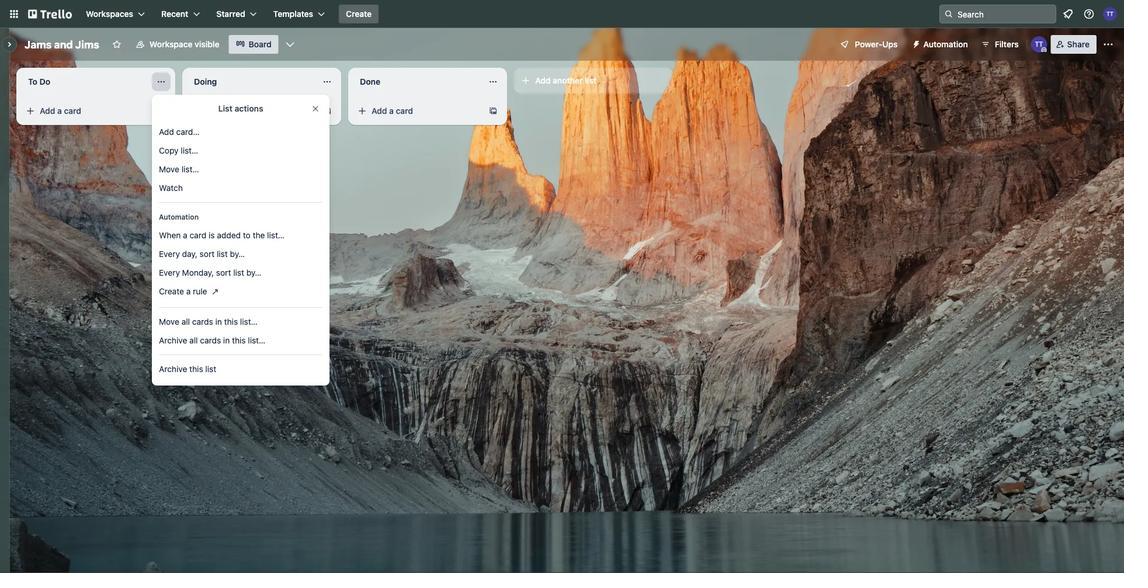 Task type: describe. For each thing, give the bounding box(es) containing it.
list down when a card is added to the list…
[[217, 249, 228, 259]]

add a card button for done
[[353, 102, 484, 120]]

visible
[[195, 39, 220, 49]]

share button
[[1052, 35, 1097, 54]]

customize views image
[[285, 39, 296, 50]]

add inside add card… link
[[159, 127, 174, 137]]

1 vertical spatial automation
[[159, 213, 199, 221]]

this member is an admin of this board. image
[[1042, 47, 1048, 53]]

watch link
[[152, 179, 330, 198]]

list down every day, sort list by… link
[[233, 268, 244, 278]]

day,
[[182, 249, 198, 259]]

workspaces
[[86, 9, 133, 19]]

this for move all cards in this list…
[[224, 317, 238, 327]]

watch
[[159, 183, 183, 193]]

archive this list
[[159, 365, 216, 374]]

archive all cards in this list…
[[159, 336, 266, 346]]

power-ups
[[856, 39, 898, 49]]

add a card for to do
[[40, 106, 81, 116]]

the
[[253, 231, 265, 240]]

move for move list…
[[159, 165, 179, 174]]

workspaces button
[[79, 5, 152, 23]]

archive for archive all cards in this list…
[[159, 336, 187, 346]]

move list…
[[159, 165, 199, 174]]

another
[[553, 76, 583, 85]]

rule
[[193, 287, 207, 296]]

To Do text field
[[21, 73, 150, 91]]

copy list…
[[159, 146, 198, 156]]

starred
[[217, 9, 245, 19]]

cards for archive
[[200, 336, 221, 346]]

is
[[209, 231, 215, 240]]

add down doing
[[206, 106, 221, 116]]

add down done
[[372, 106, 387, 116]]

add card…
[[159, 127, 200, 137]]

archive for archive this list
[[159, 365, 187, 374]]

add down do
[[40, 106, 55, 116]]

recent
[[161, 9, 188, 19]]

add a card button for to do
[[21, 102, 152, 120]]

workspace visible
[[150, 39, 220, 49]]

copy
[[159, 146, 179, 156]]

create for create
[[346, 9, 372, 19]]

create a rule
[[159, 287, 207, 296]]

by… for every day, sort list by…
[[230, 249, 245, 259]]

automation button
[[908, 35, 976, 54]]

create a rule link
[[152, 282, 330, 303]]

add a card for done
[[372, 106, 413, 116]]

monday,
[[182, 268, 214, 278]]

copy list… link
[[152, 141, 330, 160]]

card…
[[176, 127, 200, 137]]

every for every monday, sort list by…
[[159, 268, 180, 278]]

search image
[[945, 9, 954, 19]]

actions
[[235, 104, 263, 113]]

primary element
[[0, 0, 1125, 28]]

star or unstar board image
[[112, 40, 122, 49]]

recent button
[[154, 5, 207, 23]]

add another list
[[536, 76, 597, 85]]

share
[[1068, 39, 1090, 49]]

list inside button
[[585, 76, 597, 85]]

to
[[28, 77, 37, 87]]

list… inside "link"
[[181, 146, 198, 156]]

list… down move all cards in this list… 'link' at the bottom of page
[[248, 336, 266, 346]]

Doing text field
[[187, 73, 316, 91]]

sort for monday,
[[216, 268, 231, 278]]

every for every day, sort list by…
[[159, 249, 180, 259]]



Task type: locate. For each thing, give the bounding box(es) containing it.
add a card up add card… link
[[206, 106, 247, 116]]

ups
[[883, 39, 898, 49]]

2 create from template… image from the left
[[323, 106, 332, 116]]

open information menu image
[[1084, 8, 1096, 20]]

to
[[243, 231, 251, 240]]

move for move all cards in this list…
[[159, 317, 179, 327]]

2 horizontal spatial add a card
[[372, 106, 413, 116]]

templates button
[[266, 5, 332, 23]]

1 horizontal spatial create from template… image
[[323, 106, 332, 116]]

list
[[218, 104, 233, 113]]

add
[[536, 76, 551, 85], [40, 106, 55, 116], [206, 106, 221, 116], [372, 106, 387, 116], [159, 127, 174, 137]]

1 vertical spatial all
[[190, 336, 198, 346]]

add a card down done
[[372, 106, 413, 116]]

a left rule
[[186, 287, 191, 296]]

add a card button for doing
[[187, 102, 318, 120]]

added
[[217, 231, 241, 240]]

move list… link
[[152, 160, 330, 179]]

terry turtle (terryturtle) image
[[1104, 7, 1118, 21]]

this up archive all cards in this list… link
[[224, 317, 238, 327]]

and
[[54, 38, 73, 51]]

0 vertical spatial move
[[159, 165, 179, 174]]

move inside move list… link
[[159, 165, 179, 174]]

in up "archive all cards in this list…"
[[215, 317, 222, 327]]

create from template… image for doing
[[323, 106, 332, 116]]

create from template… image
[[157, 106, 166, 116], [323, 106, 332, 116], [489, 106, 498, 116]]

when a card is added to the list…
[[159, 231, 285, 240]]

done
[[360, 77, 381, 87]]

a inside 'link'
[[186, 287, 191, 296]]

add left another
[[536, 76, 551, 85]]

move down create a rule
[[159, 317, 179, 327]]

filters button
[[978, 35, 1023, 54]]

1 horizontal spatial in
[[223, 336, 230, 346]]

add a card down do
[[40, 106, 81, 116]]

0 vertical spatial in
[[215, 317, 222, 327]]

doing
[[194, 77, 217, 87]]

in for move all cards in this list…
[[215, 317, 222, 327]]

1 horizontal spatial automation
[[924, 39, 969, 49]]

1 vertical spatial by…
[[247, 268, 262, 278]]

in
[[215, 317, 222, 327], [223, 336, 230, 346]]

1 horizontal spatial add a card button
[[187, 102, 318, 120]]

2 horizontal spatial create from template… image
[[489, 106, 498, 116]]

archive all cards in this list… link
[[152, 332, 330, 350]]

all for archive
[[190, 336, 198, 346]]

2 add a card button from the left
[[187, 102, 318, 120]]

3 add a card from the left
[[372, 106, 413, 116]]

1 move from the top
[[159, 165, 179, 174]]

2 archive from the top
[[159, 365, 187, 374]]

2 every from the top
[[159, 268, 180, 278]]

card up add card… link
[[230, 106, 247, 116]]

add a card button down done text box
[[353, 102, 484, 120]]

automation down search icon
[[924, 39, 969, 49]]

0 horizontal spatial automation
[[159, 213, 199, 221]]

0 vertical spatial sort
[[200, 249, 215, 259]]

0 horizontal spatial create from template… image
[[157, 106, 166, 116]]

list… inside 'link'
[[240, 317, 258, 327]]

sort right day,
[[200, 249, 215, 259]]

add another list button
[[515, 68, 674, 94]]

switch to… image
[[8, 8, 20, 20]]

move
[[159, 165, 179, 174], [159, 317, 179, 327]]

all down move all cards in this list…
[[190, 336, 198, 346]]

0 vertical spatial archive
[[159, 336, 187, 346]]

3 add a card button from the left
[[353, 102, 484, 120]]

all for move
[[182, 317, 190, 327]]

every
[[159, 249, 180, 259], [159, 268, 180, 278]]

1 vertical spatial move
[[159, 317, 179, 327]]

by…
[[230, 249, 245, 259], [247, 268, 262, 278]]

sort for day,
[[200, 249, 215, 259]]

list… right 'the'
[[267, 231, 285, 240]]

all inside 'link'
[[182, 317, 190, 327]]

card down "to do" text box
[[64, 106, 81, 116]]

card down done text box
[[396, 106, 413, 116]]

0 vertical spatial by…
[[230, 249, 245, 259]]

1 horizontal spatial add a card
[[206, 106, 247, 116]]

jams
[[25, 38, 52, 51]]

0 horizontal spatial by…
[[230, 249, 245, 259]]

do
[[40, 77, 50, 87]]

2 vertical spatial this
[[190, 365, 203, 374]]

sort down every day, sort list by… link
[[216, 268, 231, 278]]

a right when on the top
[[183, 231, 188, 240]]

create inside button
[[346, 9, 372, 19]]

add card… link
[[152, 123, 330, 141]]

add a card button up add card… link
[[187, 102, 318, 120]]

Search field
[[954, 5, 1057, 23]]

show menu image
[[1103, 39, 1115, 50]]

list actions
[[218, 104, 263, 113]]

move inside move all cards in this list… 'link'
[[159, 317, 179, 327]]

1 vertical spatial cards
[[200, 336, 221, 346]]

sort
[[200, 249, 215, 259], [216, 268, 231, 278]]

1 create from template… image from the left
[[157, 106, 166, 116]]

move all cards in this list…
[[159, 317, 258, 327]]

every inside every day, sort list by… link
[[159, 249, 180, 259]]

cards for move
[[192, 317, 213, 327]]

list… down "copy list…"
[[182, 165, 199, 174]]

every inside the every monday, sort list by… link
[[159, 268, 180, 278]]

in for archive all cards in this list…
[[223, 336, 230, 346]]

0 horizontal spatial add a card button
[[21, 102, 152, 120]]

1 horizontal spatial sort
[[216, 268, 231, 278]]

add a card button down "to do" text box
[[21, 102, 152, 120]]

card inside when a card is added to the list… link
[[190, 231, 207, 240]]

terry turtle (terryturtle) image
[[1032, 36, 1048, 53]]

automation up when on the top
[[159, 213, 199, 221]]

power-
[[856, 39, 883, 49]]

list… down the card…
[[181, 146, 198, 156]]

1 horizontal spatial create
[[346, 9, 372, 19]]

1 add a card from the left
[[40, 106, 81, 116]]

list down "archive all cards in this list…"
[[205, 365, 216, 374]]

cards
[[192, 317, 213, 327], [200, 336, 221, 346]]

automation
[[924, 39, 969, 49], [159, 213, 199, 221]]

back to home image
[[28, 5, 72, 23]]

0 vertical spatial every
[[159, 249, 180, 259]]

every day, sort list by…
[[159, 249, 245, 259]]

when
[[159, 231, 181, 240]]

jims
[[75, 38, 99, 51]]

cards down move all cards in this list…
[[200, 336, 221, 346]]

in inside 'link'
[[215, 317, 222, 327]]

archive down "archive all cards in this list…"
[[159, 365, 187, 374]]

a down "to do" text box
[[57, 106, 62, 116]]

this down "archive all cards in this list…"
[[190, 365, 203, 374]]

0 vertical spatial cards
[[192, 317, 213, 327]]

1 vertical spatial this
[[232, 336, 246, 346]]

archive
[[159, 336, 187, 346], [159, 365, 187, 374]]

every down when on the top
[[159, 249, 180, 259]]

a left actions
[[223, 106, 228, 116]]

2 add a card from the left
[[206, 106, 247, 116]]

sm image
[[908, 35, 924, 51]]

archive inside archive this list link
[[159, 365, 187, 374]]

by… for every monday, sort list by…
[[247, 268, 262, 278]]

archive inside archive all cards in this list… link
[[159, 336, 187, 346]]

Done text field
[[353, 73, 482, 91]]

move down copy on the left
[[159, 165, 179, 174]]

card
[[64, 106, 81, 116], [230, 106, 247, 116], [396, 106, 413, 116], [190, 231, 207, 240]]

starred button
[[209, 5, 264, 23]]

0 horizontal spatial in
[[215, 317, 222, 327]]

templates
[[273, 9, 313, 19]]

filters
[[996, 39, 1019, 49]]

board
[[249, 39, 272, 49]]

2 horizontal spatial add a card button
[[353, 102, 484, 120]]

0 horizontal spatial sort
[[200, 249, 215, 259]]

this inside 'link'
[[224, 317, 238, 327]]

cards inside 'link'
[[192, 317, 213, 327]]

create
[[346, 9, 372, 19], [159, 287, 184, 296]]

archive this list link
[[152, 360, 330, 379]]

this for archive all cards in this list…
[[232, 336, 246, 346]]

1 vertical spatial archive
[[159, 365, 187, 374]]

Board name text field
[[19, 35, 105, 54]]

0 vertical spatial automation
[[924, 39, 969, 49]]

0 vertical spatial create
[[346, 9, 372, 19]]

1 vertical spatial in
[[223, 336, 230, 346]]

card left the is
[[190, 231, 207, 240]]

2 move from the top
[[159, 317, 179, 327]]

create for create a rule
[[159, 287, 184, 296]]

archive up archive this list
[[159, 336, 187, 346]]

a
[[57, 106, 62, 116], [223, 106, 228, 116], [389, 106, 394, 116], [183, 231, 188, 240], [186, 287, 191, 296]]

1 vertical spatial every
[[159, 268, 180, 278]]

automation inside button
[[924, 39, 969, 49]]

add a card button
[[21, 102, 152, 120], [187, 102, 318, 120], [353, 102, 484, 120]]

when a card is added to the list… link
[[152, 226, 330, 245]]

board link
[[229, 35, 279, 54]]

jams and jims
[[25, 38, 99, 51]]

0 horizontal spatial create
[[159, 287, 184, 296]]

to do
[[28, 77, 50, 87]]

list… up archive all cards in this list… link
[[240, 317, 258, 327]]

every monday, sort list by… link
[[152, 264, 330, 282]]

all down create a rule
[[182, 317, 190, 327]]

list
[[585, 76, 597, 85], [217, 249, 228, 259], [233, 268, 244, 278], [205, 365, 216, 374]]

in down move all cards in this list… 'link' at the bottom of page
[[223, 336, 230, 346]]

0 vertical spatial all
[[182, 317, 190, 327]]

create from template… image for to do
[[157, 106, 166, 116]]

1 every from the top
[[159, 249, 180, 259]]

add up copy on the left
[[159, 127, 174, 137]]

add a card
[[40, 106, 81, 116], [206, 106, 247, 116], [372, 106, 413, 116]]

by… down every day, sort list by… link
[[247, 268, 262, 278]]

create inside 'link'
[[159, 287, 184, 296]]

move all cards in this list… link
[[152, 313, 330, 332]]

power-ups button
[[832, 35, 905, 54]]

this down move all cards in this list… 'link' at the bottom of page
[[232, 336, 246, 346]]

create from template… image for done
[[489, 106, 498, 116]]

create button
[[339, 5, 379, 23]]

list…
[[181, 146, 198, 156], [182, 165, 199, 174], [267, 231, 285, 240], [240, 317, 258, 327], [248, 336, 266, 346]]

list right another
[[585, 76, 597, 85]]

this
[[224, 317, 238, 327], [232, 336, 246, 346], [190, 365, 203, 374]]

3 create from template… image from the left
[[489, 106, 498, 116]]

every up create a rule
[[159, 268, 180, 278]]

1 horizontal spatial by…
[[247, 268, 262, 278]]

by… down when a card is added to the list… link
[[230, 249, 245, 259]]

1 archive from the top
[[159, 336, 187, 346]]

add inside button
[[536, 76, 551, 85]]

cards up "archive all cards in this list…"
[[192, 317, 213, 327]]

all
[[182, 317, 190, 327], [190, 336, 198, 346]]

workspace
[[150, 39, 193, 49]]

0 vertical spatial this
[[224, 317, 238, 327]]

1 vertical spatial create
[[159, 287, 184, 296]]

1 vertical spatial sort
[[216, 268, 231, 278]]

workspace visible button
[[129, 35, 227, 54]]

every monday, sort list by…
[[159, 268, 262, 278]]

0 notifications image
[[1062, 7, 1076, 21]]

every day, sort list by… link
[[152, 245, 330, 264]]

0 horizontal spatial add a card
[[40, 106, 81, 116]]

1 add a card button from the left
[[21, 102, 152, 120]]

a down done text box
[[389, 106, 394, 116]]



Task type: vqa. For each thing, say whether or not it's contained in the screenshot.
description…
no



